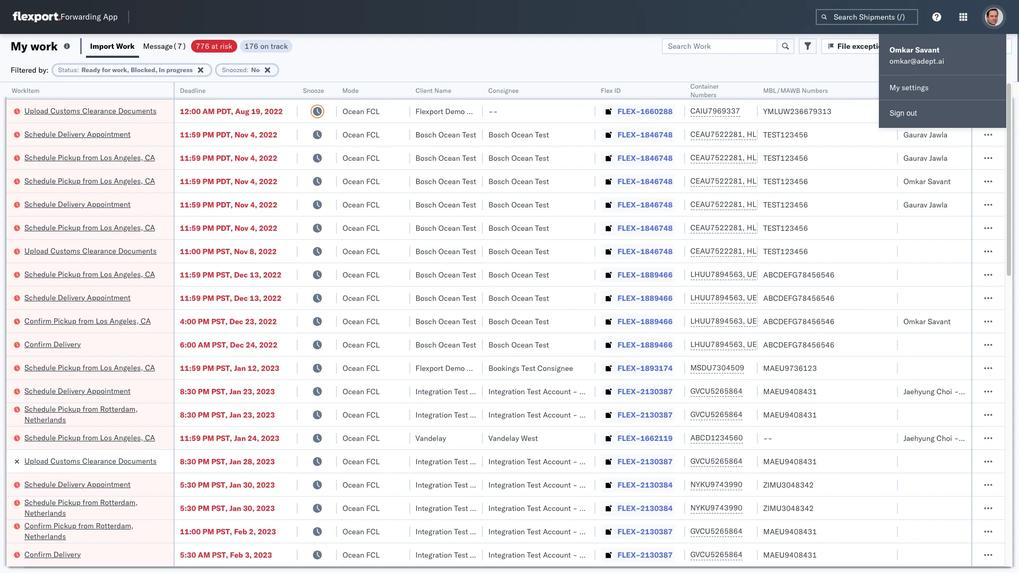 Task type: locate. For each thing, give the bounding box(es) containing it.
gvcu5265864
[[691, 387, 743, 396], [691, 410, 743, 420], [691, 457, 743, 466], [691, 527, 743, 537], [691, 550, 743, 560]]

confirm delivery
[[24, 340, 81, 349], [24, 550, 81, 560]]

5:30
[[180, 480, 196, 490], [180, 504, 196, 513], [180, 551, 196, 560]]

2 vertical spatial upload customs clearance documents
[[24, 457, 157, 466]]

18 fcl from the top
[[367, 504, 380, 513]]

am down 11:00 pm pst, feb 2, 2023
[[198, 551, 210, 560]]

jawla
[[930, 107, 948, 116], [930, 130, 948, 139], [930, 153, 948, 163], [930, 200, 948, 210]]

2023 down 8:30 pm pst, jan 28, 2023 on the bottom left of page
[[257, 480, 275, 490]]

0 vertical spatial schedule pickup from rotterdam, netherlands link
[[24, 404, 160, 425]]

0 vertical spatial omkar
[[890, 45, 914, 55]]

0 vertical spatial 5:30
[[180, 480, 196, 490]]

0 vertical spatial rotterdam,
[[100, 405, 138, 414]]

pickup for confirm pickup from rotterdam, netherlands link
[[54, 521, 76, 531]]

2 appointment from the top
[[87, 199, 131, 209]]

am
[[203, 107, 215, 116], [198, 340, 210, 350], [198, 551, 210, 560]]

deadline button
[[175, 84, 288, 95]]

pst, down 11:00 pm pst, feb 2, 2023
[[212, 551, 228, 560]]

action
[[983, 41, 1006, 51]]

0 vertical spatial savant
[[916, 45, 940, 55]]

pst, left 8,
[[216, 247, 232, 256]]

demo for bookings
[[446, 364, 465, 373]]

3 documents from the top
[[118, 457, 157, 466]]

ca inside confirm pickup from los angeles, ca link
[[141, 316, 151, 326]]

5:30 for confirm delivery
[[180, 551, 196, 560]]

customs for 12:00 am pdt, aug 19, 2022
[[51, 106, 80, 116]]

2 vertical spatial netherlands
[[24, 532, 66, 542]]

3 karl from the top
[[580, 457, 594, 467]]

2 upload customs clearance documents link from the top
[[24, 246, 157, 256]]

vandelay for vandelay west
[[489, 434, 520, 443]]

16 ocean fcl from the top
[[343, 457, 380, 467]]

resize handle column header
[[161, 82, 174, 574], [286, 82, 298, 574], [325, 82, 338, 574], [398, 82, 411, 574], [471, 82, 484, 574], [583, 82, 596, 574], [673, 82, 686, 574], [746, 82, 759, 574], [886, 82, 899, 574], [959, 82, 972, 574], [993, 82, 1006, 574]]

los for 6th schedule pickup from los angeles, ca link
[[100, 433, 112, 443]]

bookings
[[489, 364, 520, 373]]

dec up 11:59 pm pst, jan 12, 2023
[[230, 340, 244, 350]]

1 vertical spatial clearance
[[82, 246, 116, 256]]

2 vertical spatial 8:30
[[180, 457, 196, 467]]

file
[[838, 41, 851, 51]]

12:00 am pdt, aug 19, 2022
[[180, 107, 283, 116]]

5 test123456 from the top
[[764, 223, 809, 233]]

pickup
[[58, 153, 81, 162], [58, 176, 81, 186], [58, 223, 81, 232], [58, 270, 81, 279], [54, 316, 76, 326], [58, 363, 81, 373], [58, 405, 81, 414], [58, 433, 81, 443], [58, 498, 81, 508], [54, 521, 76, 531]]

2 lhuu7894563, from the top
[[691, 293, 746, 303]]

confirm delivery button down confirm pickup from los angeles, ca button
[[24, 339, 81, 351]]

5 schedule delivery appointment button from the top
[[24, 479, 131, 491]]

jan left 28,
[[230, 457, 241, 467]]

ca for 6th schedule pickup from los angeles, ca link
[[145, 433, 155, 443]]

bosch ocean test
[[416, 130, 477, 139], [489, 130, 550, 139], [416, 153, 477, 163], [489, 153, 550, 163], [416, 177, 477, 186], [489, 177, 550, 186], [416, 200, 477, 210], [489, 200, 550, 210], [416, 223, 477, 233], [489, 223, 550, 233], [416, 247, 477, 256], [489, 247, 550, 256], [416, 270, 477, 280], [489, 270, 550, 280], [416, 294, 477, 303], [489, 294, 550, 303], [416, 317, 477, 326], [489, 317, 550, 326], [416, 340, 477, 350], [489, 340, 550, 350]]

angeles, for sixth schedule pickup from los angeles, ca link from the bottom
[[114, 153, 143, 162]]

pst, up 11:59 pm pst, jan 24, 2023
[[212, 410, 228, 420]]

flex-1846748 for sixth schedule pickup from los angeles, ca link from the bottom
[[618, 153, 673, 163]]

pickup inside confirm pickup from rotterdam, netherlands
[[54, 521, 76, 531]]

2 vertical spatial savant
[[929, 317, 951, 326]]

gaurav
[[904, 107, 928, 116], [904, 130, 928, 139], [904, 153, 928, 163], [904, 200, 928, 210]]

2 fcl from the top
[[367, 130, 380, 139]]

1 vertical spatial flexport
[[416, 364, 444, 373]]

from for confirm pickup from rotterdam, netherlands link
[[78, 521, 94, 531]]

schedule delivery appointment link
[[24, 129, 131, 139], [24, 199, 131, 210], [24, 292, 131, 303], [24, 386, 131, 397], [24, 479, 131, 490]]

netherlands inside confirm pickup from rotterdam, netherlands
[[24, 532, 66, 542]]

1 vertical spatial upload customs clearance documents
[[24, 246, 157, 256]]

2023 for confirm delivery link for 5:30
[[254, 551, 272, 560]]

5 schedule from the top
[[24, 223, 56, 232]]

jaehyung
[[904, 387, 935, 397]]

4 flex-1846748 from the top
[[618, 200, 673, 210]]

workitem
[[12, 87, 39, 95]]

2130387 for schedule pickup from rotterdam, netherlands
[[641, 410, 673, 420]]

1 horizontal spatial --
[[764, 434, 773, 443]]

confirm delivery link down confirm pickup from rotterdam, netherlands
[[24, 550, 81, 560]]

0 vertical spatial omkar savant
[[904, 177, 951, 186]]

11 flex- from the top
[[618, 340, 641, 350]]

Search Work text field
[[662, 38, 778, 54]]

1 vertical spatial upload
[[24, 246, 49, 256]]

angeles, inside button
[[110, 316, 139, 326]]

import work
[[90, 41, 135, 51]]

omkar inside omkar savant omkar@adept.ai
[[890, 45, 914, 55]]

1 vertical spatial omkar savant
[[904, 317, 951, 326]]

nov for 4th schedule pickup from los angeles, ca link from the bottom of the page
[[235, 223, 249, 233]]

1 vertical spatial rotterdam,
[[100, 498, 138, 508]]

nov for sixth schedule pickup from los angeles, ca link from the bottom
[[235, 153, 249, 163]]

rotterdam, for 5:30 pm pst, jan 30, 2023
[[100, 498, 138, 508]]

1 5:30 from the top
[[180, 480, 196, 490]]

1 resize handle column header from the left
[[161, 82, 174, 574]]

1 netherlands from the top
[[24, 415, 66, 425]]

flexport. image
[[13, 12, 61, 22]]

1 vertical spatial upload customs clearance documents button
[[24, 246, 157, 257]]

flex-1889466
[[618, 270, 673, 280], [618, 294, 673, 303], [618, 317, 673, 326], [618, 340, 673, 350]]

schedule pickup from los angeles, ca for sixth schedule pickup from los angeles, ca link from the bottom
[[24, 153, 155, 162]]

: for status
[[77, 66, 79, 74]]

-- down consignee button
[[489, 107, 498, 116]]

my left settings
[[890, 83, 901, 92]]

1 vertical spatial 2130384
[[641, 504, 673, 513]]

1 vertical spatial confirm delivery button
[[24, 550, 81, 561]]

confirm delivery for 6:00 am pst, dec 24, 2022
[[24, 340, 81, 349]]

schedule pickup from los angeles, ca for 6th schedule pickup from los angeles, ca link
[[24, 433, 155, 443]]

1 vertical spatial 30,
[[243, 504, 255, 513]]

flex-1662119 button
[[601, 431, 675, 446], [601, 431, 675, 446]]

30,
[[243, 480, 255, 490], [243, 504, 255, 513]]

west
[[521, 434, 538, 443]]

pst,
[[216, 247, 232, 256], [216, 270, 232, 280], [216, 294, 232, 303], [212, 317, 228, 326], [212, 340, 228, 350], [216, 364, 232, 373], [212, 387, 228, 397], [212, 410, 228, 420], [216, 434, 232, 443], [212, 457, 228, 467], [212, 480, 228, 490], [212, 504, 228, 513], [216, 527, 232, 537], [212, 551, 228, 560]]

0 vertical spatial clearance
[[82, 106, 116, 116]]

upload
[[24, 106, 49, 116], [24, 246, 49, 256], [24, 457, 49, 466]]

12 fcl from the top
[[367, 364, 380, 373]]

upload for 11:00 pm pst, nov 8, 2022
[[24, 246, 49, 256]]

test123456 for 11:00 pm pst, nov 8, 2022's upload customs clearance documents link
[[764, 247, 809, 256]]

8:30
[[180, 387, 196, 397], [180, 410, 196, 420], [180, 457, 196, 467]]

fcl
[[367, 107, 380, 116], [367, 130, 380, 139], [367, 153, 380, 163], [367, 177, 380, 186], [367, 200, 380, 210], [367, 223, 380, 233], [367, 247, 380, 256], [367, 270, 380, 280], [367, 294, 380, 303], [367, 317, 380, 326], [367, 340, 380, 350], [367, 364, 380, 373], [367, 387, 380, 397], [367, 410, 380, 420], [367, 434, 380, 443], [367, 457, 380, 467], [367, 480, 380, 490], [367, 504, 380, 513], [367, 527, 380, 537], [367, 551, 380, 560]]

176
[[245, 41, 259, 51]]

1 vertical spatial customs
[[51, 246, 80, 256]]

0 vertical spatial 2130384
[[641, 480, 673, 490]]

11:59 pm pst, dec 13, 2022
[[180, 270, 282, 280], [180, 294, 282, 303]]

0 horizontal spatial :
[[77, 66, 79, 74]]

0 vertical spatial flexport demo consignee
[[416, 107, 503, 116]]

2023 down the 12,
[[257, 387, 275, 397]]

6 integration test account - karl lagerfeld from the top
[[489, 527, 627, 537]]

schedule pickup from rotterdam, netherlands link for 5:30
[[24, 497, 160, 519]]

netherlands
[[24, 415, 66, 425], [24, 509, 66, 518], [24, 532, 66, 542]]

9 schedule from the top
[[24, 386, 56, 396]]

schedule pickup from los angeles, ca link
[[24, 152, 155, 163], [24, 176, 155, 186], [24, 222, 155, 233], [24, 269, 155, 280], [24, 363, 155, 373], [24, 433, 155, 443]]

5:30 down 8:30 pm pst, jan 28, 2023 on the bottom left of page
[[180, 480, 196, 490]]

2 vertical spatial documents
[[118, 457, 157, 466]]

2023 for 6th schedule pickup from los angeles, ca link
[[261, 434, 280, 443]]

angeles, for 6th schedule pickup from los angeles, ca link
[[114, 433, 143, 443]]

0 vertical spatial demo
[[446, 107, 465, 116]]

from for sixth schedule pickup from los angeles, ca link from the bottom
[[83, 153, 98, 162]]

1 vertical spatial nyku9743990
[[691, 504, 743, 513]]

1 vertical spatial 11:59 pm pst, dec 13, 2022
[[180, 294, 282, 303]]

2 ceau7522281, hlxu6269489, hlxu8034992 from the top
[[691, 153, 856, 163]]

from for 6th schedule pickup from los angeles, ca link
[[83, 433, 98, 443]]

feb left the 3,
[[230, 551, 243, 560]]

1 vertical spatial schedule pickup from rotterdam, netherlands button
[[24, 497, 160, 520]]

jan up 28,
[[234, 434, 246, 443]]

1 ceau7522281, hlxu6269489, hlxu8034992 from the top
[[691, 130, 856, 139]]

schedule pickup from rotterdam, netherlands link for 8:30
[[24, 404, 160, 425]]

schedule delivery appointment
[[24, 129, 131, 139], [24, 199, 131, 209], [24, 293, 131, 303], [24, 386, 131, 396], [24, 480, 131, 490]]

demo left bookings
[[446, 364, 465, 373]]

0 vertical spatial upload customs clearance documents button
[[24, 105, 157, 117]]

6 integration from the top
[[489, 527, 525, 537]]

3 1889466 from the top
[[641, 317, 673, 326]]

pst, up 6:00 am pst, dec 24, 2022
[[212, 317, 228, 326]]

confirm delivery down confirm pickup from los angeles, ca button
[[24, 340, 81, 349]]

delivery for 1st schedule delivery appointment button from the bottom
[[58, 480, 85, 490]]

2 upload customs clearance documents button from the top
[[24, 246, 157, 257]]

Search Shipments (/) text field
[[816, 9, 919, 25]]

3 hlxu8034992 from the top
[[804, 176, 856, 186]]

from inside confirm pickup from rotterdam, netherlands
[[78, 521, 94, 531]]

2 gaurav from the top
[[904, 130, 928, 139]]

0 vertical spatial 11:00
[[180, 247, 201, 256]]

5:30 for schedule pickup from rotterdam, netherlands
[[180, 504, 196, 513]]

0 vertical spatial confirm delivery link
[[24, 339, 81, 350]]

test123456 for second schedule pickup from los angeles, ca link from the top
[[764, 177, 809, 186]]

2023 right the 3,
[[254, 551, 272, 560]]

from for third schedule pickup from los angeles, ca link from the bottom of the page
[[83, 270, 98, 279]]

0 horizontal spatial my
[[11, 39, 28, 53]]

4 schedule pickup from los angeles, ca button from the top
[[24, 269, 155, 281]]

3 integration from the top
[[489, 457, 525, 467]]

angeles, for third schedule pickup from los angeles, ca link from the bottom of the page
[[114, 270, 143, 279]]

schedule
[[24, 129, 56, 139], [24, 153, 56, 162], [24, 176, 56, 186], [24, 199, 56, 209], [24, 223, 56, 232], [24, 270, 56, 279], [24, 293, 56, 303], [24, 363, 56, 373], [24, 386, 56, 396], [24, 405, 56, 414], [24, 433, 56, 443], [24, 480, 56, 490], [24, 498, 56, 508]]

am for 12:00
[[203, 107, 215, 116]]

0 vertical spatial 23,
[[245, 317, 257, 326]]

1 schedule pickup from rotterdam, netherlands button from the top
[[24, 404, 160, 426]]

1 horizontal spatial numbers
[[803, 87, 829, 95]]

1 schedule delivery appointment button from the top
[[24, 129, 131, 141]]

5 11:59 from the top
[[180, 223, 201, 233]]

1 schedule from the top
[[24, 129, 56, 139]]

5 integration from the top
[[489, 504, 525, 513]]

23, up 6:00 am pst, dec 24, 2022
[[245, 317, 257, 326]]

1 vertical spatial flexport demo consignee
[[416, 364, 503, 373]]

2 zimu3048342 from the top
[[764, 504, 815, 513]]

0 vertical spatial flexport
[[416, 107, 444, 116]]

16 fcl from the top
[[367, 457, 380, 467]]

demo down name
[[446, 107, 465, 116]]

2 vertical spatial customs
[[51, 457, 80, 466]]

schedule pickup from los angeles, ca for 4th schedule pickup from los angeles, ca link from the bottom of the page
[[24, 223, 155, 232]]

1 vertical spatial 11:00
[[180, 527, 201, 537]]

omkar savant omkar@adept.ai
[[890, 45, 945, 66]]

1846748 for 4th schedule pickup from los angeles, ca link from the bottom of the page
[[641, 223, 673, 233]]

flex-2130384 button
[[601, 478, 675, 493], [601, 478, 675, 493], [601, 501, 675, 516], [601, 501, 675, 516]]

dec up 6:00 am pst, dec 24, 2022
[[230, 317, 244, 326]]

0 vertical spatial nyku9743990
[[691, 480, 743, 490]]

1 vertical spatial schedule pickup from rotterdam, netherlands link
[[24, 497, 160, 519]]

1 vertical spatial schedule pickup from rotterdam, netherlands
[[24, 498, 138, 518]]

13, down 8,
[[250, 270, 261, 280]]

7 lagerfeld from the top
[[595, 551, 627, 560]]

0 vertical spatial schedule pickup from rotterdam, netherlands
[[24, 405, 138, 425]]

1 vertical spatial 5:30 pm pst, jan 30, 2023
[[180, 504, 275, 513]]

0 vertical spatial --
[[489, 107, 498, 116]]

1 vertical spatial 23,
[[243, 387, 255, 397]]

30, down 28,
[[243, 480, 255, 490]]

flex-2130384
[[618, 480, 673, 490], [618, 504, 673, 513]]

pickup for "schedule pickup from rotterdam, netherlands" 'link' associated with 8:30
[[58, 405, 81, 414]]

0 vertical spatial confirm delivery
[[24, 340, 81, 349]]

clearance
[[82, 106, 116, 116], [82, 246, 116, 256], [82, 457, 116, 466]]

1 vertical spatial confirm delivery link
[[24, 550, 81, 560]]

13, up 4:00 pm pst, dec 23, 2022
[[250, 294, 261, 303]]

8:30 pm pst, jan 23, 2023 up 11:59 pm pst, jan 24, 2023
[[180, 410, 275, 420]]

2023 right 28,
[[257, 457, 275, 467]]

2 test123456 from the top
[[764, 153, 809, 163]]

2023 right the 12,
[[261, 364, 280, 373]]

23, up 11:59 pm pst, jan 24, 2023
[[243, 410, 255, 420]]

pst, up 5:30 am pst, feb 3, 2023 at the bottom of page
[[216, 527, 232, 537]]

8 flex- from the top
[[618, 270, 641, 280]]

2 gvcu5265864 from the top
[[691, 410, 743, 420]]

app
[[103, 12, 118, 22]]

ca for confirm pickup from los angeles, ca link
[[141, 316, 151, 326]]

1 30, from the top
[[243, 480, 255, 490]]

schedule delivery appointment button
[[24, 129, 131, 141], [24, 199, 131, 211], [24, 292, 131, 304], [24, 386, 131, 398], [24, 479, 131, 491]]

2 demo from the top
[[446, 364, 465, 373]]

am right 6:00
[[198, 340, 210, 350]]

8:30 up 11:59 pm pst, jan 24, 2023
[[180, 410, 196, 420]]

2 vertical spatial upload
[[24, 457, 49, 466]]

schedule pickup from los angeles, ca for 5th schedule pickup from los angeles, ca link
[[24, 363, 155, 373]]

delivery for first schedule delivery appointment button from the top
[[58, 129, 85, 139]]

upload customs clearance documents for 12:00 am pdt, aug 19, 2022
[[24, 106, 157, 116]]

2 vertical spatial clearance
[[82, 457, 116, 466]]

2023 up 11:00 pm pst, feb 2, 2023
[[257, 504, 275, 513]]

2 vertical spatial rotterdam,
[[96, 521, 134, 531]]

2022
[[265, 107, 283, 116], [259, 130, 278, 139], [259, 153, 278, 163], [259, 177, 278, 186], [259, 200, 278, 210], [259, 223, 278, 233], [259, 247, 277, 256], [263, 270, 282, 280], [263, 294, 282, 303], [259, 317, 277, 326], [259, 340, 278, 350]]

1 horizontal spatial my
[[890, 83, 901, 92]]

4, for second schedule pickup from los angeles, ca link from the top
[[250, 177, 257, 186]]

ceau7522281, hlxu6269489, hlxu8034992
[[691, 130, 856, 139], [691, 153, 856, 163], [691, 176, 856, 186], [691, 200, 856, 209], [691, 223, 856, 233], [691, 246, 856, 256]]

1 vertical spatial 8:30 pm pst, jan 23, 2023
[[180, 410, 275, 420]]

0 vertical spatial feb
[[234, 527, 247, 537]]

los inside button
[[96, 316, 108, 326]]

2 schedule pickup from rotterdam, netherlands link from the top
[[24, 497, 160, 519]]

1 schedule delivery appointment from the top
[[24, 129, 131, 139]]

1889466
[[641, 270, 673, 280], [641, 294, 673, 303], [641, 317, 673, 326], [641, 340, 673, 350]]

2 documents from the top
[[118, 246, 157, 256]]

angeles, for 4th schedule pickup from los angeles, ca link from the bottom of the page
[[114, 223, 143, 232]]

0 vertical spatial my
[[11, 39, 28, 53]]

1 schedule pickup from los angeles, ca button from the top
[[24, 152, 155, 164]]

1 vertical spatial demo
[[446, 364, 465, 373]]

8:30 down 6:00
[[180, 387, 196, 397]]

1 vertical spatial zimu3048342
[[764, 504, 815, 513]]

0 vertical spatial 13,
[[250, 270, 261, 280]]

1 vertical spatial confirm delivery
[[24, 550, 81, 560]]

5:30 down 11:00 pm pst, feb 2, 2023
[[180, 551, 196, 560]]

30, up 2,
[[243, 504, 255, 513]]

uetu5238478
[[748, 270, 799, 279], [748, 293, 799, 303], [748, 317, 799, 326], [748, 340, 799, 350]]

numbers inside container numbers
[[691, 91, 717, 99]]

2023 right 2,
[[258, 527, 276, 537]]

0 vertical spatial 30,
[[243, 480, 255, 490]]

24, up 28,
[[248, 434, 259, 443]]

1 jawla from the top
[[930, 107, 948, 116]]

jan up 11:00 pm pst, feb 2, 2023
[[230, 504, 241, 513]]

11:00 for 11:00 pm pst, nov 8, 2022
[[180, 247, 201, 256]]

1 vertical spatial 24,
[[248, 434, 259, 443]]

2 vertical spatial am
[[198, 551, 210, 560]]

2023 up 11:59 pm pst, jan 24, 2023
[[257, 410, 275, 420]]

2023 for "schedule pickup from rotterdam, netherlands" 'link' associated with 8:30
[[257, 410, 275, 420]]

confirm pickup from rotterdam, netherlands link
[[24, 521, 160, 542]]

6 schedule pickup from los angeles, ca from the top
[[24, 433, 155, 443]]

clearance for 12:00 am pdt, aug 19, 2022
[[82, 106, 116, 116]]

rotterdam, inside confirm pickup from rotterdam, netherlands
[[96, 521, 134, 531]]

1 vertical spatial savant
[[929, 177, 951, 186]]

1 vertical spatial my
[[890, 83, 901, 92]]

omkar for test123456
[[904, 177, 927, 186]]

omkar savant for lhuu7894563, uetu5238478
[[904, 317, 951, 326]]

1 11:59 pm pdt, nov 4, 2022 from the top
[[180, 130, 278, 139]]

1 maeu9408431 from the top
[[764, 387, 818, 397]]

pdt,
[[217, 107, 234, 116], [216, 130, 233, 139], [216, 153, 233, 163], [216, 177, 233, 186], [216, 200, 233, 210], [216, 223, 233, 233]]

5:30 pm pst, jan 30, 2023 down 8:30 pm pst, jan 28, 2023 on the bottom left of page
[[180, 480, 275, 490]]

0 vertical spatial upload
[[24, 106, 49, 116]]

0 vertical spatial zimu3048342
[[764, 480, 815, 490]]

0 vertical spatial upload customs clearance documents link
[[24, 105, 157, 116]]

upload for 12:00 am pdt, aug 19, 2022
[[24, 106, 49, 116]]

ca for 5th schedule pickup from los angeles, ca link
[[145, 363, 155, 373]]

confirm inside confirm pickup from rotterdam, netherlands
[[24, 521, 52, 531]]

0 vertical spatial 8:30 pm pst, jan 23, 2023
[[180, 387, 275, 397]]

integration
[[489, 387, 525, 397], [489, 410, 525, 420], [489, 457, 525, 467], [489, 480, 525, 490], [489, 504, 525, 513], [489, 527, 525, 537], [489, 551, 525, 560]]

ocean fcl
[[343, 107, 380, 116], [343, 130, 380, 139], [343, 153, 380, 163], [343, 177, 380, 186], [343, 200, 380, 210], [343, 223, 380, 233], [343, 247, 380, 256], [343, 270, 380, 280], [343, 294, 380, 303], [343, 317, 380, 326], [343, 340, 380, 350], [343, 364, 380, 373], [343, 387, 380, 397], [343, 410, 380, 420], [343, 434, 380, 443], [343, 457, 380, 467], [343, 480, 380, 490], [343, 504, 380, 513], [343, 527, 380, 537], [343, 551, 380, 560]]

my up filtered at the top left of page
[[11, 39, 28, 53]]

netherlands for 5:30
[[24, 509, 66, 518]]

flex-1846748 button
[[601, 127, 675, 142], [601, 127, 675, 142], [601, 151, 675, 165], [601, 151, 675, 165], [601, 174, 675, 189], [601, 174, 675, 189], [601, 197, 675, 212], [601, 197, 675, 212], [601, 221, 675, 236], [601, 221, 675, 236], [601, 244, 675, 259], [601, 244, 675, 259]]

1 lhuu7894563, uetu5238478 from the top
[[691, 270, 799, 279]]

feb left 2,
[[234, 527, 247, 537]]

4 hlxu8034992 from the top
[[804, 200, 856, 209]]

17 flex- from the top
[[618, 480, 641, 490]]

2 schedule delivery appointment from the top
[[24, 199, 131, 209]]

rotterdam, for 8:30 pm pst, jan 23, 2023
[[100, 405, 138, 414]]

1 vertical spatial upload customs clearance documents link
[[24, 246, 157, 256]]

flex-1660288
[[618, 107, 673, 116]]

from for 5:30 "schedule pickup from rotterdam, netherlands" 'link'
[[83, 498, 98, 508]]

0 vertical spatial upload customs clearance documents
[[24, 106, 157, 116]]

2 vertical spatial 23,
[[243, 410, 255, 420]]

schedule pickup from rotterdam, netherlands button
[[24, 404, 160, 426], [24, 497, 160, 520]]

my
[[11, 39, 28, 53], [890, 83, 901, 92]]

risk
[[220, 41, 233, 51]]

upload customs clearance documents
[[24, 106, 157, 116], [24, 246, 157, 256], [24, 457, 157, 466]]

1 upload from the top
[[24, 106, 49, 116]]

1 vertical spatial feb
[[230, 551, 243, 560]]

schedule pickup from los angeles, ca for third schedule pickup from los angeles, ca link from the bottom of the page
[[24, 270, 155, 279]]

1 vertical spatial 13,
[[250, 294, 261, 303]]

0 horizontal spatial numbers
[[691, 91, 717, 99]]

8:30 pm pst, jan 23, 2023 down 11:59 pm pst, jan 12, 2023
[[180, 387, 275, 397]]

netherlands for 8:30
[[24, 415, 66, 425]]

1 vertical spatial 8:30
[[180, 410, 196, 420]]

confirm delivery down confirm pickup from rotterdam, netherlands
[[24, 550, 81, 560]]

omkar savant for ceau7522281, hlxu6269489, hlxu8034992
[[904, 177, 951, 186]]

flexport demo consignee for -
[[416, 107, 503, 116]]

3 ocean fcl from the top
[[343, 153, 380, 163]]

track
[[271, 41, 288, 51]]

7 integration test account - karl lagerfeld from the top
[[489, 551, 627, 560]]

: left ready
[[77, 66, 79, 74]]

confirm delivery link
[[24, 339, 81, 350], [24, 550, 81, 560]]

confirm delivery for 5:30 am pst, feb 3, 2023
[[24, 550, 81, 560]]

2 schedule pickup from los angeles, ca button from the top
[[24, 176, 155, 187]]

1 vertical spatial flex-2130384
[[618, 504, 673, 513]]

2130387 for confirm pickup from rotterdam, netherlands
[[641, 527, 673, 537]]

rotterdam, for 11:00 pm pst, feb 2, 2023
[[96, 521, 134, 531]]

2023 up 8:30 pm pst, jan 28, 2023 on the bottom left of page
[[261, 434, 280, 443]]

3 ceau7522281, from the top
[[691, 176, 745, 186]]

ca for sixth schedule pickup from los angeles, ca link from the bottom
[[145, 153, 155, 162]]

1 schedule pickup from los angeles, ca link from the top
[[24, 152, 155, 163]]

maeu9408431 for schedule pickup from rotterdam, netherlands
[[764, 410, 818, 420]]

schedule pickup from rotterdam, netherlands link
[[24, 404, 160, 425], [24, 497, 160, 519]]

6 account from the top
[[543, 527, 571, 537]]

4 flex- from the top
[[618, 177, 641, 186]]

20 fcl from the top
[[367, 551, 380, 560]]

23, down the 12,
[[243, 387, 255, 397]]

1 vertical spatial omkar
[[904, 177, 927, 186]]

0 vertical spatial customs
[[51, 106, 80, 116]]

nov
[[235, 130, 249, 139], [235, 153, 249, 163], [235, 177, 249, 186], [235, 200, 249, 210], [235, 223, 249, 233], [234, 247, 248, 256]]

2 hlxu6269489, from the top
[[747, 153, 802, 163]]

am right 12:00
[[203, 107, 215, 116]]

5 ocean fcl from the top
[[343, 200, 380, 210]]

2 integration from the top
[[489, 410, 525, 420]]

file exception button
[[822, 38, 895, 54], [822, 38, 895, 54]]

integration test account - karl lagerfeld
[[489, 387, 627, 397], [489, 410, 627, 420], [489, 457, 627, 467], [489, 480, 627, 490], [489, 504, 627, 513], [489, 527, 627, 537], [489, 551, 627, 560]]

2 vertical spatial omkar
[[904, 317, 927, 326]]

agent
[[1000, 387, 1020, 397]]

1 vertical spatial am
[[198, 340, 210, 350]]

23, for confirm pickup from los angeles, ca
[[245, 317, 257, 326]]

2 5:30 from the top
[[180, 504, 196, 513]]

2 vertical spatial upload customs clearance documents link
[[24, 456, 157, 467]]

: left the no
[[247, 66, 249, 74]]

8:30 pm pst, jan 23, 2023
[[180, 387, 275, 397], [180, 410, 275, 420]]

6 schedule pickup from los angeles, ca button from the top
[[24, 433, 155, 444]]

test
[[463, 130, 477, 139], [535, 130, 550, 139], [463, 153, 477, 163], [535, 153, 550, 163], [463, 177, 477, 186], [535, 177, 550, 186], [463, 200, 477, 210], [535, 200, 550, 210], [463, 223, 477, 233], [535, 223, 550, 233], [463, 247, 477, 256], [535, 247, 550, 256], [463, 270, 477, 280], [535, 270, 550, 280], [463, 294, 477, 303], [535, 294, 550, 303], [463, 317, 477, 326], [535, 317, 550, 326], [463, 340, 477, 350], [535, 340, 550, 350], [522, 364, 536, 373], [527, 387, 541, 397], [962, 387, 976, 397], [527, 410, 541, 420], [527, 457, 541, 467], [527, 480, 541, 490], [527, 504, 541, 513], [527, 527, 541, 537], [527, 551, 541, 560]]

pickup for confirm pickup from los angeles, ca link
[[54, 316, 76, 326]]

1 gaurav from the top
[[904, 107, 928, 116]]

2 maeu9408431 from the top
[[764, 410, 818, 420]]

23, for schedule delivery appointment
[[243, 387, 255, 397]]

flex-1660288 button
[[601, 104, 675, 119], [601, 104, 675, 119]]

0 vertical spatial documents
[[118, 106, 157, 116]]

1 zimu3048342 from the top
[[764, 480, 815, 490]]

0 vertical spatial 24,
[[246, 340, 257, 350]]

pickup inside confirm pickup from los angeles, ca link
[[54, 316, 76, 326]]

8:30 down 11:59 pm pst, jan 24, 2023
[[180, 457, 196, 467]]

my work
[[11, 39, 58, 53]]

pm
[[203, 130, 214, 139], [203, 153, 214, 163], [203, 177, 214, 186], [203, 200, 214, 210], [203, 223, 214, 233], [203, 247, 214, 256], [203, 270, 214, 280], [203, 294, 214, 303], [198, 317, 210, 326], [203, 364, 214, 373], [198, 387, 210, 397], [198, 410, 210, 420], [203, 434, 214, 443], [198, 457, 210, 467], [198, 480, 210, 490], [198, 504, 210, 513], [203, 527, 214, 537]]

6 schedule from the top
[[24, 270, 56, 279]]

jan up 11:59 pm pst, jan 24, 2023
[[230, 410, 241, 420]]

2 vertical spatial 5:30
[[180, 551, 196, 560]]

0 vertical spatial confirm delivery button
[[24, 339, 81, 351]]

5:30 pm pst, jan 30, 2023 up 11:00 pm pst, feb 2, 2023
[[180, 504, 275, 513]]

2 lhuu7894563, uetu5238478 from the top
[[691, 293, 799, 303]]

documents
[[118, 106, 157, 116], [118, 246, 157, 256], [118, 457, 157, 466]]

confirm for 5:30 am pst, feb 3, 2023
[[24, 550, 52, 560]]

1 vertical spatial netherlands
[[24, 509, 66, 518]]

1 vertical spatial 5:30
[[180, 504, 196, 513]]

2 schedule pickup from los angeles, ca from the top
[[24, 176, 155, 186]]

pickup for 5th schedule pickup from los angeles, ca link
[[58, 363, 81, 373]]

file exception
[[838, 41, 888, 51]]

-- right abcd1234560
[[764, 434, 773, 443]]

4 schedule delivery appointment link from the top
[[24, 386, 131, 397]]

0 vertical spatial 5:30 pm pst, jan 30, 2023
[[180, 480, 275, 490]]

24, up the 12,
[[246, 340, 257, 350]]

2 confirm from the top
[[24, 340, 52, 349]]

filtered by:
[[11, 65, 49, 75]]

0 vertical spatial netherlands
[[24, 415, 66, 425]]

3 netherlands from the top
[[24, 532, 66, 542]]

4 lhuu7894563, uetu5238478 from the top
[[691, 340, 799, 350]]

numbers down container
[[691, 91, 717, 99]]

confirm delivery link down confirm pickup from los angeles, ca button
[[24, 339, 81, 350]]

0 vertical spatial schedule pickup from rotterdam, netherlands button
[[24, 404, 160, 426]]

pickup for 4th schedule pickup from los angeles, ca link from the bottom of the page
[[58, 223, 81, 232]]

11:00
[[180, 247, 201, 256], [180, 527, 201, 537]]

4 ceau7522281, hlxu6269489, hlxu8034992 from the top
[[691, 200, 856, 209]]

confirm delivery button down confirm pickup from rotterdam, netherlands
[[24, 550, 81, 561]]

0 vertical spatial flex-2130384
[[618, 480, 673, 490]]

11:59 pm pst, dec 13, 2022 down 11:00 pm pst, nov 8, 2022
[[180, 270, 282, 280]]

5 schedule pickup from los angeles, ca link from the top
[[24, 363, 155, 373]]

5 maeu9408431 from the top
[[764, 551, 818, 560]]

client
[[416, 87, 433, 95]]

0 vertical spatial am
[[203, 107, 215, 116]]

24, for 2023
[[248, 434, 259, 443]]

13,
[[250, 270, 261, 280], [250, 294, 261, 303]]

3 customs from the top
[[51, 457, 80, 466]]

out
[[907, 109, 918, 117]]

15 flex- from the top
[[618, 434, 641, 443]]

work
[[30, 39, 58, 53]]

maeu9736123
[[764, 364, 818, 373]]

1 horizontal spatial :
[[247, 66, 249, 74]]

my settings
[[890, 83, 929, 92]]

0 horizontal spatial vandelay
[[416, 434, 447, 443]]

gvcu5265864 for confirm delivery
[[691, 550, 743, 560]]

0 vertical spatial 8:30
[[180, 387, 196, 397]]

5:30 up 11:00 pm pst, feb 2, 2023
[[180, 504, 196, 513]]

2 flex-2130387 from the top
[[618, 410, 673, 420]]

9 resize handle column header from the left
[[886, 82, 899, 574]]

deadline
[[180, 87, 206, 95]]

angeles,
[[114, 153, 143, 162], [114, 176, 143, 186], [114, 223, 143, 232], [114, 270, 143, 279], [110, 316, 139, 326], [114, 363, 143, 373], [114, 433, 143, 443]]

3 gaurav from the top
[[904, 153, 928, 163]]

5 11:59 pm pdt, nov 4, 2022 from the top
[[180, 223, 278, 233]]

4:00 pm pst, dec 23, 2022
[[180, 317, 277, 326]]

pst, down 11:59 pm pst, jan 12, 2023
[[212, 387, 228, 397]]

confirm delivery button for 6:00 am pst, dec 24, 2022
[[24, 339, 81, 351]]

5 4, from the top
[[250, 223, 257, 233]]

4 uetu5238478 from the top
[[748, 340, 799, 350]]

savant
[[916, 45, 940, 55], [929, 177, 951, 186], [929, 317, 951, 326]]

resize handle column header for deadline
[[286, 82, 298, 574]]

choi
[[937, 387, 953, 397]]

0 vertical spatial 11:59 pm pst, dec 13, 2022
[[180, 270, 282, 280]]

11:59 pm pst, dec 13, 2022 up 4:00 pm pst, dec 23, 2022
[[180, 294, 282, 303]]

numbers up "ymluw236679313"
[[803, 87, 829, 95]]



Task type: vqa. For each thing, say whether or not it's contained in the screenshot.


Task type: describe. For each thing, give the bounding box(es) containing it.
feb for 2,
[[234, 527, 247, 537]]

flex
[[601, 87, 613, 95]]

4:00
[[180, 317, 196, 326]]

19,
[[251, 107, 263, 116]]

2,
[[249, 527, 256, 537]]

work,
[[112, 66, 129, 74]]

776
[[196, 41, 210, 51]]

176 on track
[[245, 41, 288, 51]]

pst, down 11:59 pm pst, jan 24, 2023
[[212, 457, 228, 467]]

confirm pickup from rotterdam, netherlands button
[[24, 521, 160, 543]]

2 flex-1889466 from the top
[[618, 294, 673, 303]]

status : ready for work, blocked, in progress
[[58, 66, 193, 74]]

3 uetu5238478 from the top
[[748, 317, 799, 326]]

numbers for mbl/mawb numbers
[[803, 87, 829, 95]]

6:00 am pst, dec 24, 2022
[[180, 340, 278, 350]]

3 integration test account - karl lagerfeld from the top
[[489, 457, 627, 467]]

3 schedule from the top
[[24, 176, 56, 186]]

3 flex-1889466 from the top
[[618, 317, 673, 326]]

confirm pickup from rotterdam, netherlands
[[24, 521, 134, 542]]

1 hlxu8034992 from the top
[[804, 130, 856, 139]]

pickup for 6th schedule pickup from los angeles, ca link
[[58, 433, 81, 443]]

schedule pickup from los angeles, ca for second schedule pickup from los angeles, ca link from the top
[[24, 176, 155, 186]]

2 nyku9743990 from the top
[[691, 504, 743, 513]]

11:59 pm pdt, nov 4, 2022 for sixth schedule pickup from los angeles, ca link from the bottom
[[180, 153, 278, 163]]

15 fcl from the top
[[367, 434, 380, 443]]

my settings link
[[880, 78, 1007, 98]]

1893174
[[641, 364, 673, 373]]

nov for second schedule pickup from los angeles, ca link from the top
[[235, 177, 249, 186]]

3 fcl from the top
[[367, 153, 380, 163]]

pickup for third schedule pickup from los angeles, ca link from the bottom of the page
[[58, 270, 81, 279]]

10 schedule from the top
[[24, 405, 56, 414]]

4 schedule delivery appointment from the top
[[24, 386, 131, 396]]

documents for 12:00
[[118, 106, 157, 116]]

11:59 pm pst, jan 24, 2023
[[180, 434, 280, 443]]

customs for 11:00 pm pst, nov 8, 2022
[[51, 246, 80, 256]]

pst, up 11:00 pm pst, feb 2, 2023
[[212, 504, 228, 513]]

flex-2130387 for confirm delivery
[[618, 551, 673, 560]]

filtered
[[11, 65, 36, 75]]

snoozed
[[222, 66, 247, 74]]

ca for third schedule pickup from los angeles, ca link from the bottom of the page
[[145, 270, 155, 279]]

6:00
[[180, 340, 196, 350]]

3 flex-2130387 from the top
[[618, 457, 673, 467]]

3 maeu9408431 from the top
[[764, 457, 818, 467]]

18 flex- from the top
[[618, 504, 641, 513]]

4 gaurav from the top
[[904, 200, 928, 210]]

11:59 pm pst, jan 12, 2023
[[180, 364, 280, 373]]

1 fcl from the top
[[367, 107, 380, 116]]

1 gvcu5265864 from the top
[[691, 387, 743, 396]]

mbl/mawb numbers
[[764, 87, 829, 95]]

16 flex- from the top
[[618, 457, 641, 467]]

7 integration from the top
[[489, 551, 525, 560]]

flex-1893174
[[618, 364, 673, 373]]

snoozed : no
[[222, 66, 260, 74]]

progress
[[166, 66, 193, 74]]

5 schedule delivery appointment link from the top
[[24, 479, 131, 490]]

1 gaurav jawla from the top
[[904, 107, 948, 116]]

3 2130387 from the top
[[641, 457, 673, 467]]

confirm delivery button for 5:30 am pst, feb 3, 2023
[[24, 550, 81, 561]]

on
[[261, 41, 269, 51]]

13 ocean fcl from the top
[[343, 387, 380, 397]]

upload customs clearance documents link for 11:00 pm pst, nov 8, 2022
[[24, 246, 157, 256]]

14 flex- from the top
[[618, 410, 641, 420]]

3 upload customs clearance documents link from the top
[[24, 456, 157, 467]]

status
[[58, 66, 77, 74]]

angeles, for second schedule pickup from los angeles, ca link from the top
[[114, 176, 143, 186]]

blocked,
[[131, 66, 157, 74]]

batch action
[[960, 41, 1006, 51]]

exception
[[853, 41, 888, 51]]

abcd1234560
[[691, 433, 744, 443]]

1 8:30 from the top
[[180, 387, 196, 397]]

pst, down 4:00 pm pst, dec 23, 2022
[[212, 340, 228, 350]]

3 gaurav jawla from the top
[[904, 153, 948, 163]]

message (7)
[[143, 41, 187, 51]]

flexport for --
[[416, 107, 444, 116]]

settings
[[902, 83, 929, 92]]

hlxu6269489, for sixth schedule pickup from los angeles, ca link from the bottom
[[747, 153, 802, 163]]

resize handle column header for mbl/mawb numbers
[[886, 82, 899, 574]]

2023 for 5:30 "schedule pickup from rotterdam, netherlands" 'link'
[[257, 504, 275, 513]]

1 abcdefg78456546 from the top
[[764, 270, 835, 280]]

4 1846748 from the top
[[641, 200, 673, 210]]

schedule pickup from rotterdam, netherlands for 5:30 pm pst, jan 30, 2023
[[24, 498, 138, 518]]

flex-1846748 for 11:00 pm pst, nov 8, 2022's upload customs clearance documents link
[[618, 247, 673, 256]]

1 lagerfeld from the top
[[595, 387, 627, 397]]

8 fcl from the top
[[367, 270, 380, 280]]

by:
[[38, 65, 49, 75]]

6 karl from the top
[[580, 527, 594, 537]]

6 lagerfeld from the top
[[595, 527, 627, 537]]

4 test123456 from the top
[[764, 200, 809, 210]]

2 5:30 pm pst, jan 30, 2023 from the top
[[180, 504, 275, 513]]

6 fcl from the top
[[367, 223, 380, 233]]

delivery for confirm delivery button associated with 6:00 am pst, dec 24, 2022
[[54, 340, 81, 349]]

confirm pickup from los angeles, ca link
[[24, 316, 151, 326]]

schedule pickup from rotterdam, netherlands button for 8:30 pm pst, jan 23, 2023
[[24, 404, 160, 426]]

5:30 am pst, feb 3, 2023
[[180, 551, 272, 560]]

11 schedule from the top
[[24, 433, 56, 443]]

12:00
[[180, 107, 201, 116]]

1846748 for sixth schedule pickup from los angeles, ca link from the bottom
[[641, 153, 673, 163]]

operator
[[904, 87, 930, 95]]

am for 6:00
[[198, 340, 210, 350]]

18 ocean fcl from the top
[[343, 504, 380, 513]]

dec up 4:00 pm pst, dec 23, 2022
[[234, 294, 248, 303]]

3 lagerfeld from the top
[[595, 457, 627, 467]]

8 schedule from the top
[[24, 363, 56, 373]]

3 flex- from the top
[[618, 153, 641, 163]]

1 4, from the top
[[250, 130, 257, 139]]

7 schedule from the top
[[24, 293, 56, 303]]

13 fcl from the top
[[367, 387, 380, 397]]

4 karl from the top
[[580, 480, 594, 490]]

id
[[615, 87, 621, 95]]

test123456 for sixth schedule pickup from los angeles, ca link from the bottom
[[764, 153, 809, 163]]

4 11:59 pm pdt, nov 4, 2022 from the top
[[180, 200, 278, 210]]

mode
[[343, 87, 359, 95]]

bookings test consignee
[[489, 364, 574, 373]]

20 ocean fcl from the top
[[343, 551, 380, 560]]

776 at risk
[[196, 41, 233, 51]]

1 vertical spatial --
[[764, 434, 773, 443]]

name
[[435, 87, 452, 95]]

flexport demo consignee for bookings
[[416, 364, 503, 373]]

0 horizontal spatial --
[[489, 107, 498, 116]]

hlxu6269489, for 11:00 pm pst, nov 8, 2022's upload customs clearance documents link
[[747, 246, 802, 256]]

netherlands for 11:00
[[24, 532, 66, 542]]

1 flex- from the top
[[618, 107, 641, 116]]

mbl/mawb
[[764, 87, 801, 95]]

client name button
[[411, 84, 473, 95]]

container numbers
[[691, 82, 719, 99]]

workitem button
[[6, 84, 163, 95]]

batch action button
[[944, 38, 1013, 54]]

consignee inside button
[[489, 87, 519, 95]]

pst, down 8:30 pm pst, jan 28, 2023 on the bottom left of page
[[212, 480, 228, 490]]

11:59 pm pdt, nov 4, 2022 for 4th schedule pickup from los angeles, ca link from the bottom of the page
[[180, 223, 278, 233]]

3 upload customs clearance documents from the top
[[24, 457, 157, 466]]

confirm pickup from los angeles, ca
[[24, 316, 151, 326]]

1 flex-2130387 from the top
[[618, 387, 673, 397]]

omkar@adept.ai
[[890, 56, 945, 66]]

documents for 11:00
[[118, 246, 157, 256]]

12,
[[248, 364, 259, 373]]

dec down 11:00 pm pst, nov 8, 2022
[[234, 270, 248, 280]]

11:00 pm pst, nov 8, 2022
[[180, 247, 277, 256]]

resize handle column header for mode
[[398, 82, 411, 574]]

13 schedule from the top
[[24, 498, 56, 508]]

no
[[251, 66, 260, 74]]

3 resize handle column header from the left
[[325, 82, 338, 574]]

jan down 8:30 pm pst, jan 28, 2023 on the bottom left of page
[[230, 480, 241, 490]]

import
[[90, 41, 114, 51]]

4 appointment from the top
[[87, 386, 131, 396]]

1 hlxu6269489, from the top
[[747, 130, 802, 139]]

3 schedule delivery appointment link from the top
[[24, 292, 131, 303]]

upload customs clearance documents button for 12:00 am pdt, aug 19, 2022
[[24, 105, 157, 117]]

1 confirm from the top
[[24, 316, 52, 326]]

snooze
[[304, 87, 325, 95]]

ready
[[82, 66, 100, 74]]

11 ocean fcl from the top
[[343, 340, 380, 350]]

delivery for second schedule delivery appointment button from the bottom
[[58, 386, 85, 396]]

pst, up 4:00 pm pst, dec 23, 2022
[[216, 294, 232, 303]]

2 account from the top
[[543, 410, 571, 420]]

4 hlxu6269489, from the top
[[747, 200, 802, 209]]

forwarding
[[61, 12, 101, 22]]

3,
[[245, 551, 252, 560]]

nov for 11:00 pm pst, nov 8, 2022's upload customs clearance documents link
[[234, 247, 248, 256]]

8 11:59 from the top
[[180, 364, 201, 373]]

schedule pickup from rotterdam, netherlands button for 5:30 pm pst, jan 30, 2023
[[24, 497, 160, 520]]

from for confirm pickup from los angeles, ca link
[[78, 316, 94, 326]]

vandelay for vandelay
[[416, 434, 447, 443]]

1662119
[[641, 434, 673, 443]]

3 upload from the top
[[24, 457, 49, 466]]

savant inside omkar savant omkar@adept.ai
[[916, 45, 940, 55]]

10 ocean fcl from the top
[[343, 317, 380, 326]]

in
[[159, 66, 165, 74]]

work
[[116, 41, 135, 51]]

forwarding app
[[61, 12, 118, 22]]

client name
[[416, 87, 452, 95]]

1846748 for second schedule pickup from los angeles, ca link from the top
[[641, 177, 673, 186]]

jan left the 12,
[[234, 364, 246, 373]]

8:30 pm pst, jan 28, 2023
[[180, 457, 275, 467]]

pst, down 11:00 pm pst, nov 8, 2022
[[216, 270, 232, 280]]

resize handle column header for consignee
[[583, 82, 596, 574]]

2023 for 5th schedule pickup from los angeles, ca link
[[261, 364, 280, 373]]

import work button
[[86, 34, 139, 58]]

demo for -
[[446, 107, 465, 116]]

5 schedule pickup from los angeles, ca button from the top
[[24, 363, 155, 374]]

(7)
[[173, 41, 187, 51]]

2 schedule delivery appointment link from the top
[[24, 199, 131, 210]]

flex id
[[601, 87, 621, 95]]

from for 4th schedule pickup from los angeles, ca link from the bottom of the page
[[83, 223, 98, 232]]

28,
[[243, 457, 255, 467]]

ymluw236679313
[[764, 107, 832, 116]]

4 lhuu7894563, from the top
[[691, 340, 746, 350]]

11:00 for 11:00 pm pst, feb 2, 2023
[[180, 527, 201, 537]]

pickup for second schedule pickup from los angeles, ca link from the top
[[58, 176, 81, 186]]

4, for 4th schedule pickup from los angeles, ca link from the bottom of the page
[[250, 223, 257, 233]]

upload customs clearance documents for 11:00 pm pst, nov 8, 2022
[[24, 246, 157, 256]]

3 appointment from the top
[[87, 293, 131, 303]]

hlxu6269489, for second schedule pickup from los angeles, ca link from the top
[[747, 176, 802, 186]]

for
[[102, 66, 111, 74]]

3 lhuu7894563, uetu5238478 from the top
[[691, 317, 799, 326]]

2 jawla from the top
[[930, 130, 948, 139]]

from for second schedule pickup from los angeles, ca link from the top
[[83, 176, 98, 186]]

sign
[[890, 109, 905, 117]]

savant for ceau7522281, hlxu6269489, hlxu8034992
[[929, 177, 951, 186]]

sign out
[[890, 109, 918, 117]]

1 lhuu7894563, from the top
[[691, 270, 746, 279]]

flex id button
[[596, 84, 675, 95]]

12 schedule from the top
[[24, 480, 56, 490]]

container
[[691, 82, 719, 90]]

4 integration test account - karl lagerfeld from the top
[[489, 480, 627, 490]]

message
[[143, 41, 173, 51]]

2130387 for confirm delivery
[[641, 551, 673, 560]]

forwarding app link
[[13, 12, 118, 22]]

numbers for container numbers
[[691, 91, 717, 99]]

24, for 2022
[[246, 340, 257, 350]]

maeu9408431 for confirm pickup from rotterdam, netherlands
[[764, 527, 818, 537]]

jaehyung choi - test origin agent
[[904, 387, 1020, 397]]

7 fcl from the top
[[367, 247, 380, 256]]

flex-2130387 for confirm pickup from rotterdam, netherlands
[[618, 527, 673, 537]]

5 fcl from the top
[[367, 200, 380, 210]]

schedule pickup from rotterdam, netherlands for 8:30 pm pst, jan 23, 2023
[[24, 405, 138, 425]]

container numbers button
[[686, 80, 748, 99]]

pst, down 6:00 am pst, dec 24, 2022
[[216, 364, 232, 373]]

7 flex- from the top
[[618, 247, 641, 256]]

ceau7522281, for 11:00 pm pst, nov 8, 2022's upload customs clearance documents link
[[691, 246, 745, 256]]

caiu7969337
[[691, 106, 741, 116]]

los for 5th schedule pickup from los angeles, ca link
[[100, 363, 112, 373]]

11:59 pm pdt, nov 4, 2022 for second schedule pickup from los angeles, ca link from the top
[[180, 177, 278, 186]]

los for second schedule pickup from los angeles, ca link from the top
[[100, 176, 112, 186]]

upload customs clearance documents button for 11:00 pm pst, nov 8, 2022
[[24, 246, 157, 257]]

confirm pickup from los angeles, ca button
[[24, 316, 151, 327]]

confirm delivery link for 5:30
[[24, 550, 81, 560]]

sign out button
[[880, 103, 1007, 124]]

resize handle column header for flex id
[[673, 82, 686, 574]]

2 abcdefg78456546 from the top
[[764, 294, 835, 303]]

upload customs clearance documents link for 12:00 am pdt, aug 19, 2022
[[24, 105, 157, 116]]

2 schedule delivery appointment button from the top
[[24, 199, 131, 211]]

angeles, for confirm pickup from los angeles, ca link
[[110, 316, 139, 326]]

4 gaurav jawla from the top
[[904, 200, 948, 210]]

maeu9408431 for confirm delivery
[[764, 551, 818, 560]]

2 30, from the top
[[243, 504, 255, 513]]

gvcu5265864 for confirm pickup from rotterdam, netherlands
[[691, 527, 743, 537]]

confirm for 6:00 am pst, dec 24, 2022
[[24, 340, 52, 349]]

angeles, for 5th schedule pickup from los angeles, ca link
[[114, 363, 143, 373]]

1 ocean fcl from the top
[[343, 107, 380, 116]]

1 appointment from the top
[[87, 129, 131, 139]]

flex-2130387 for schedule pickup from rotterdam, netherlands
[[618, 410, 673, 420]]

jan down 11:59 pm pst, jan 12, 2023
[[230, 387, 241, 397]]

1 schedule delivery appointment link from the top
[[24, 129, 131, 139]]

am for 5:30
[[198, 551, 210, 560]]

4 11:59 from the top
[[180, 200, 201, 210]]

7 karl from the top
[[580, 551, 594, 560]]

mode button
[[338, 84, 400, 95]]

4 integration from the top
[[489, 480, 525, 490]]

aug
[[235, 107, 250, 116]]

my for my settings
[[890, 83, 901, 92]]

2023 for confirm pickup from rotterdam, netherlands link
[[258, 527, 276, 537]]

ceau7522281, for second schedule pickup from los angeles, ca link from the top
[[691, 176, 745, 186]]

8,
[[250, 247, 257, 256]]

pst, up 8:30 pm pst, jan 28, 2023 on the bottom left of page
[[216, 434, 232, 443]]

flexport for bookings test consignee
[[416, 364, 444, 373]]

5 flex- from the top
[[618, 200, 641, 210]]



